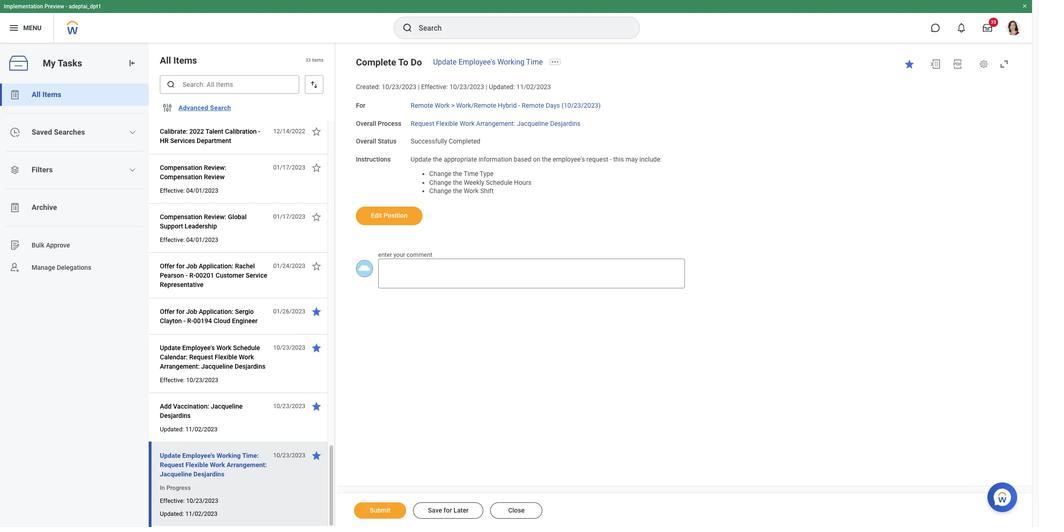 Task type: locate. For each thing, give the bounding box(es) containing it.
list containing all items
[[0, 84, 149, 279]]

11/02/2023 up "days" in the top of the page
[[517, 83, 551, 91]]

for inside offer for job application: sergio clayton ‎- r-00194 cloud engineer
[[176, 308, 185, 316]]

type
[[480, 170, 494, 178]]

1 vertical spatial schedule
[[233, 345, 260, 352]]

1 review: from the top
[[204, 164, 226, 172]]

1 vertical spatial effective: 10/23/2023
[[160, 498, 218, 505]]

implementation preview -   adeptai_dpt1
[[4, 3, 101, 10]]

1 horizontal spatial remote
[[522, 102, 545, 109]]

offer for offer for job application: rachel pearson ‎- r-00201 customer service representative
[[160, 263, 175, 270]]

effective: down in progress
[[160, 498, 185, 505]]

1 updated: 11/02/2023 from the top
[[160, 426, 218, 433]]

2 overall from the top
[[356, 138, 376, 145]]

search image up "configure" image
[[166, 80, 176, 89]]

1 horizontal spatial all items
[[160, 55, 197, 66]]

0 horizontal spatial all
[[32, 90, 41, 99]]

gear image
[[980, 60, 989, 69]]

1 job from the top
[[186, 263, 197, 270]]

department
[[197, 137, 231, 145]]

1 horizontal spatial search image
[[402, 22, 413, 33]]

2 offer from the top
[[160, 308, 175, 316]]

1 vertical spatial application:
[[199, 308, 234, 316]]

2 effective: 10/23/2023 from the top
[[160, 498, 218, 505]]

star image for 01/24/2023
[[311, 261, 322, 272]]

justify image
[[8, 22, 20, 33]]

arrangement: inside update employee's working time: request flexible work arrangement: jacqueline desjardins
[[227, 462, 267, 469]]

time
[[527, 58, 543, 67], [464, 170, 479, 178]]

0 vertical spatial effective: 10/23/2023
[[160, 377, 218, 384]]

working inside update employee's working time: request flexible work arrangement: jacqueline desjardins
[[217, 452, 241, 460]]

‎- inside offer for job application: sergio clayton ‎- r-00194 cloud engineer
[[184, 318, 186, 325]]

updated: down in progress
[[160, 511, 184, 518]]

star image for update employee's work schedule calendar: request flexible work arrangement: jacqueline desjardins
[[311, 343, 322, 354]]

0 vertical spatial compensation
[[160, 164, 202, 172]]

offer for offer for job application: sergio clayton ‎- r-00194 cloud engineer
[[160, 308, 175, 316]]

1 horizontal spatial schedule
[[486, 179, 513, 186]]

implementation
[[4, 3, 43, 10]]

application: for cloud
[[199, 308, 234, 316]]

updated: 11/02/2023 down progress
[[160, 511, 218, 518]]

2 vertical spatial change
[[430, 188, 452, 195]]

application: up 00201
[[199, 263, 234, 270]]

arrangement: down calendar:
[[160, 363, 200, 371]]

for inside offer for job application: rachel pearson ‎- r-00201 customer service representative
[[176, 263, 185, 270]]

offer inside offer for job application: rachel pearson ‎- r-00201 customer service representative
[[160, 263, 175, 270]]

1 vertical spatial working
[[217, 452, 241, 460]]

clipboard image
[[9, 202, 20, 213]]

1 vertical spatial compensation
[[160, 173, 202, 181]]

overall down for
[[356, 120, 376, 127]]

star image
[[905, 59, 916, 70], [311, 126, 322, 137], [311, 162, 322, 173], [311, 212, 322, 223], [311, 343, 322, 354]]

1 vertical spatial 04/01/2023
[[186, 237, 218, 244]]

1 vertical spatial time
[[464, 170, 479, 178]]

for for clayton
[[176, 308, 185, 316]]

star image for 01/26/2023
[[311, 306, 322, 318]]

0 vertical spatial change
[[430, 170, 452, 178]]

0 horizontal spatial 33
[[306, 58, 311, 63]]

0 horizontal spatial flexible
[[186, 462, 208, 469]]

item list element
[[149, 0, 336, 528]]

1 vertical spatial search image
[[166, 80, 176, 89]]

process
[[378, 120, 402, 127]]

11/02/2023 down progress
[[186, 511, 218, 518]]

2 effective: 04/01/2023 from the top
[[160, 237, 218, 244]]

filters
[[32, 166, 53, 174]]

for up pearson
[[176, 263, 185, 270]]

2 vertical spatial 11/02/2023
[[186, 511, 218, 518]]

arrangement:
[[477, 120, 516, 127], [160, 363, 200, 371], [227, 462, 267, 469]]

job up 00201
[[186, 263, 197, 270]]

employee's up progress
[[182, 452, 215, 460]]

updated: 11/02/2023
[[160, 426, 218, 433], [160, 511, 218, 518]]

star image for in progress
[[311, 451, 322, 462]]

update up in progress
[[160, 452, 181, 460]]

rachel
[[235, 263, 255, 270]]

2 application: from the top
[[199, 308, 234, 316]]

1 vertical spatial ‎-
[[184, 318, 186, 325]]

0 vertical spatial ‎-
[[186, 272, 188, 279]]

job inside offer for job application: sergio clayton ‎- r-00194 cloud engineer
[[186, 308, 197, 316]]

33 for 33 items
[[306, 58, 311, 63]]

search image up to
[[402, 22, 413, 33]]

0 horizontal spatial search image
[[166, 80, 176, 89]]

1 star image from the top
[[311, 261, 322, 272]]

vaccination:
[[173, 403, 209, 411]]

all inside item list element
[[160, 55, 171, 66]]

33 inside 33 button
[[992, 20, 997, 25]]

1 horizontal spatial all
[[160, 55, 171, 66]]

0 vertical spatial search image
[[402, 22, 413, 33]]

enter your comment text field
[[379, 259, 685, 289]]

‎- inside offer for job application: rachel pearson ‎- r-00201 customer service representative
[[186, 272, 188, 279]]

work inside change the time type change the weekly schedule hours change the work shift
[[464, 188, 479, 195]]

request right calendar:
[[189, 354, 213, 361]]

remote work > work/remote hybrid - remote days (10/23/2023)
[[411, 102, 601, 109]]

2022
[[189, 128, 204, 135]]

working left time: in the bottom of the page
[[217, 452, 241, 460]]

1 change from the top
[[430, 170, 452, 178]]

later
[[454, 507, 469, 515]]

0 vertical spatial all
[[160, 55, 171, 66]]

jacqueline
[[517, 120, 549, 127], [201, 363, 233, 371], [211, 403, 243, 411], [160, 471, 192, 479]]

1 vertical spatial items
[[42, 90, 61, 99]]

0 horizontal spatial request
[[160, 462, 184, 469]]

update inside update employee's working time: request flexible work arrangement: jacqueline desjardins
[[160, 452, 181, 460]]

‎- right clayton
[[184, 318, 186, 325]]

2 vertical spatial for
[[444, 507, 452, 515]]

request inside update employee's work schedule calendar: request flexible work arrangement: jacqueline desjardins
[[189, 354, 213, 361]]

adeptai_dpt1
[[69, 3, 101, 10]]

job inside offer for job application: rachel pearson ‎- r-00201 customer service representative
[[186, 263, 197, 270]]

1 vertical spatial employee's
[[182, 345, 215, 352]]

0 vertical spatial 33
[[992, 20, 997, 25]]

1 vertical spatial offer
[[160, 308, 175, 316]]

working for time:
[[217, 452, 241, 460]]

jacqueline up in progress
[[160, 471, 192, 479]]

| up work/remote
[[486, 83, 488, 91]]

33
[[992, 20, 997, 25], [306, 58, 311, 63]]

1 horizontal spatial request
[[189, 354, 213, 361]]

2 vertical spatial compensation
[[160, 213, 202, 221]]

jacqueline down "days" in the top of the page
[[517, 120, 549, 127]]

review: for global
[[204, 213, 226, 221]]

r- for 00201
[[189, 272, 196, 279]]

remote
[[411, 102, 433, 109], [522, 102, 545, 109]]

1 effective: 04/01/2023 from the top
[[160, 187, 218, 194]]

work/remote
[[457, 102, 497, 109]]

updated: up remote work > work/remote hybrid - remote days (10/23/2023) link
[[489, 83, 515, 91]]

add vaccination: jacqueline desjardins
[[160, 403, 243, 420]]

effective: down support
[[160, 237, 185, 244]]

1 vertical spatial for
[[176, 308, 185, 316]]

filters button
[[0, 159, 149, 181]]

approve
[[46, 242, 70, 249]]

advanced
[[179, 104, 208, 112]]

schedule
[[486, 179, 513, 186], [233, 345, 260, 352]]

0 vertical spatial overall
[[356, 120, 376, 127]]

2 vertical spatial employee's
[[182, 452, 215, 460]]

based
[[514, 156, 532, 163]]

1 vertical spatial updated: 11/02/2023
[[160, 511, 218, 518]]

star image
[[311, 261, 322, 272], [311, 306, 322, 318], [311, 401, 322, 412], [311, 451, 322, 462]]

review: inside compensation review: compensation review
[[204, 164, 226, 172]]

update down successfully
[[411, 156, 432, 163]]

flexible inside update employee's working time: request flexible work arrangement: jacqueline desjardins
[[186, 462, 208, 469]]

schedule up shift
[[486, 179, 513, 186]]

4 star image from the top
[[311, 451, 322, 462]]

0 vertical spatial offer
[[160, 263, 175, 270]]

effective: down calendar:
[[160, 377, 185, 384]]

representative
[[160, 281, 204, 289]]

time down search workday search box
[[527, 58, 543, 67]]

compensation review: compensation review
[[160, 164, 226, 181]]

1 04/01/2023 from the top
[[186, 187, 218, 194]]

request up in progress
[[160, 462, 184, 469]]

time up weekly
[[464, 170, 479, 178]]

0 horizontal spatial remote
[[411, 102, 433, 109]]

for for pearson
[[176, 263, 185, 270]]

2 horizontal spatial request
[[411, 120, 435, 127]]

request
[[411, 120, 435, 127], [189, 354, 213, 361], [160, 462, 184, 469]]

compensation down services
[[160, 164, 202, 172]]

update inside update employee's work schedule calendar: request flexible work arrangement: jacqueline desjardins
[[160, 345, 181, 352]]

status
[[378, 138, 397, 145]]

compensation for compensation review: global support leadership
[[160, 213, 202, 221]]

effective: down compensation review: compensation review
[[160, 187, 185, 194]]

schedule inside change the time type change the weekly schedule hours change the work shift
[[486, 179, 513, 186]]

0 vertical spatial job
[[186, 263, 197, 270]]

talent
[[206, 128, 224, 135]]

0 horizontal spatial all items
[[32, 90, 61, 99]]

2 job from the top
[[186, 308, 197, 316]]

update up calendar:
[[160, 345, 181, 352]]

0 vertical spatial flexible
[[436, 120, 458, 127]]

0 horizontal spatial schedule
[[233, 345, 260, 352]]

export to excel image
[[931, 59, 942, 70]]

0 vertical spatial for
[[176, 263, 185, 270]]

2 updated: 11/02/2023 from the top
[[160, 511, 218, 518]]

desjardins inside add vaccination: jacqueline desjardins
[[160, 412, 191, 420]]

successfully completed
[[411, 138, 481, 145]]

updated: down add
[[160, 426, 184, 433]]

effective: 10/23/2023
[[160, 377, 218, 384], [160, 498, 218, 505]]

effective: 04/01/2023 for support
[[160, 237, 218, 244]]

1 vertical spatial job
[[186, 308, 197, 316]]

clock check image
[[9, 127, 20, 138]]

clayton
[[160, 318, 182, 325]]

1 horizontal spatial working
[[498, 58, 525, 67]]

for up clayton
[[176, 308, 185, 316]]

0 vertical spatial review:
[[204, 164, 226, 172]]

3 compensation from the top
[[160, 213, 202, 221]]

application: inside offer for job application: rachel pearson ‎- r-00201 customer service representative
[[199, 263, 234, 270]]

04/01/2023 down leadership
[[186, 237, 218, 244]]

remote left "days" in the top of the page
[[522, 102, 545, 109]]

1 horizontal spatial arrangement:
[[227, 462, 267, 469]]

offer for job application: sergio clayton ‎- r-00194 cloud engineer
[[160, 308, 258, 325]]

all right clipboard icon
[[32, 90, 41, 99]]

0 vertical spatial 04/01/2023
[[186, 187, 218, 194]]

arrangement: down time: in the bottom of the page
[[227, 462, 267, 469]]

2 | from the left
[[486, 83, 488, 91]]

2 review: from the top
[[204, 213, 226, 221]]

application: up cloud
[[199, 308, 234, 316]]

0 vertical spatial items
[[173, 55, 197, 66]]

employee's for update employee's working time: request flexible work arrangement: jacqueline desjardins
[[182, 452, 215, 460]]

submit
[[370, 507, 391, 515]]

1 vertical spatial r-
[[187, 318, 194, 325]]

transformation import image
[[127, 59, 137, 68]]

job
[[186, 263, 197, 270], [186, 308, 197, 316]]

1 01/17/2023 from the top
[[273, 164, 306, 171]]

2 01/17/2023 from the top
[[273, 213, 306, 220]]

request inside "link"
[[411, 120, 435, 127]]

0 vertical spatial r-
[[189, 272, 196, 279]]

employee's inside update employee's working time: request flexible work arrangement: jacqueline desjardins
[[182, 452, 215, 460]]

r- inside offer for job application: rachel pearson ‎- r-00201 customer service representative
[[189, 272, 196, 279]]

created:
[[356, 83, 380, 91]]

33 inside item list element
[[306, 58, 311, 63]]

1 application: from the top
[[199, 263, 234, 270]]

flexible up progress
[[186, 462, 208, 469]]

1 horizontal spatial items
[[173, 55, 197, 66]]

- right the preview
[[66, 3, 67, 10]]

delegations
[[57, 264, 91, 271]]

effective: for compensation review: global support leadership
[[160, 237, 185, 244]]

work inside "link"
[[460, 120, 475, 127]]

1 horizontal spatial |
[[486, 83, 488, 91]]

1 vertical spatial effective: 04/01/2023
[[160, 237, 218, 244]]

working down search workday search box
[[498, 58, 525, 67]]

review
[[204, 173, 225, 181]]

searches
[[54, 128, 85, 137]]

job for 00201
[[186, 263, 197, 270]]

offer inside offer for job application: sergio clayton ‎- r-00194 cloud engineer
[[160, 308, 175, 316]]

flexible down cloud
[[215, 354, 237, 361]]

tasks
[[58, 57, 82, 69]]

-
[[66, 3, 67, 10], [519, 102, 520, 109], [258, 128, 261, 135], [610, 156, 612, 163]]

0 vertical spatial time
[[527, 58, 543, 67]]

0 vertical spatial 11/02/2023
[[517, 83, 551, 91]]

support
[[160, 223, 183, 230]]

search image inside menu banner
[[402, 22, 413, 33]]

0 vertical spatial effective: 04/01/2023
[[160, 187, 218, 194]]

for right save
[[444, 507, 452, 515]]

updated: 11/02/2023 down add vaccination: jacqueline desjardins on the left bottom of page
[[160, 426, 218, 433]]

0 horizontal spatial arrangement:
[[160, 363, 200, 371]]

schedule inside update employee's work schedule calendar: request flexible work arrangement: jacqueline desjardins
[[233, 345, 260, 352]]

compensation left review
[[160, 173, 202, 181]]

2 vertical spatial flexible
[[186, 462, 208, 469]]

update for update employee's work schedule calendar: request flexible work arrangement: jacqueline desjardins
[[160, 345, 181, 352]]

services
[[170, 137, 195, 145]]

1 vertical spatial 33
[[306, 58, 311, 63]]

update up created: 10/23/2023 | effective: 10/23/2023 | updated: 11/02/2023
[[433, 58, 457, 67]]

items
[[312, 58, 324, 63]]

1 remote from the left
[[411, 102, 433, 109]]

desjardins inside update employee's work schedule calendar: request flexible work arrangement: jacqueline desjardins
[[235, 363, 266, 371]]

profile logan mcneil image
[[1007, 20, 1022, 37]]

33 left 'items'
[[306, 58, 311, 63]]

jacqueline right the vaccination:
[[211, 403, 243, 411]]

1 vertical spatial review:
[[204, 213, 226, 221]]

‎- up "representative"
[[186, 272, 188, 279]]

job up 00194 at the left
[[186, 308, 197, 316]]

1 vertical spatial change
[[430, 179, 452, 186]]

0 vertical spatial request
[[411, 120, 435, 127]]

compensation inside compensation review: global support leadership
[[160, 213, 202, 221]]

customer
[[216, 272, 244, 279]]

the left weekly
[[453, 179, 462, 186]]

shift
[[481, 188, 494, 195]]

application: inside offer for job application: sergio clayton ‎- r-00194 cloud engineer
[[199, 308, 234, 316]]

1 vertical spatial flexible
[[215, 354, 237, 361]]

jacqueline inside "link"
[[517, 120, 549, 127]]

schedule down engineer
[[233, 345, 260, 352]]

33 left profile logan mcneil image
[[992, 20, 997, 25]]

0 vertical spatial 01/17/2023
[[273, 164, 306, 171]]

flexible
[[436, 120, 458, 127], [215, 354, 237, 361], [186, 462, 208, 469]]

0 vertical spatial employee's
[[459, 58, 496, 67]]

offer up pearson
[[160, 263, 175, 270]]

inbox large image
[[984, 23, 993, 33]]

‎- for pearson
[[186, 272, 188, 279]]

saved searches
[[32, 128, 85, 137]]

01/24/2023
[[273, 263, 306, 270]]

all inside "button"
[[32, 90, 41, 99]]

saved
[[32, 128, 52, 137]]

0 vertical spatial application:
[[199, 263, 234, 270]]

0 vertical spatial working
[[498, 58, 525, 67]]

review: up leadership
[[204, 213, 226, 221]]

2 horizontal spatial arrangement:
[[477, 120, 516, 127]]

r- inside offer for job application: sergio clayton ‎- r-00194 cloud engineer
[[187, 318, 194, 325]]

chevron down image
[[129, 129, 136, 136]]

2 vertical spatial arrangement:
[[227, 462, 267, 469]]

employee's for update employee's work schedule calendar: request flexible work arrangement: jacqueline desjardins
[[182, 345, 215, 352]]

advanced search button
[[175, 99, 235, 117]]

1 vertical spatial arrangement:
[[160, 363, 200, 371]]

in progress
[[160, 485, 191, 492]]

employee's up calendar:
[[182, 345, 215, 352]]

1 offer from the top
[[160, 263, 175, 270]]

compensation up support
[[160, 213, 202, 221]]

application: for customer
[[199, 263, 234, 270]]

archive button
[[0, 197, 149, 219]]

compensation review: global support leadership
[[160, 213, 247, 230]]

save for later
[[428, 507, 469, 515]]

0 vertical spatial all items
[[160, 55, 197, 66]]

save
[[428, 507, 442, 515]]

saved searches button
[[0, 121, 149, 144]]

0 vertical spatial arrangement:
[[477, 120, 516, 127]]

11/02/2023 down add vaccination: jacqueline desjardins on the left bottom of page
[[186, 426, 218, 433]]

1 horizontal spatial 33
[[992, 20, 997, 25]]

0 horizontal spatial working
[[217, 452, 241, 460]]

request up successfully
[[411, 120, 435, 127]]

- right hybrid
[[519, 102, 520, 109]]

overall status
[[356, 138, 397, 145]]

0 horizontal spatial time
[[464, 170, 479, 178]]

3 star image from the top
[[311, 401, 322, 412]]

review: up review
[[204, 164, 226, 172]]

compensation
[[160, 164, 202, 172], [160, 173, 202, 181], [160, 213, 202, 221]]

arrangement: inside "link"
[[477, 120, 516, 127]]

items inside "button"
[[42, 90, 61, 99]]

bulk
[[32, 242, 44, 249]]

1 horizontal spatial flexible
[[215, 354, 237, 361]]

1 vertical spatial request
[[189, 354, 213, 361]]

2 vertical spatial request
[[160, 462, 184, 469]]

04/01/2023 for support
[[186, 237, 218, 244]]

1 vertical spatial 01/17/2023
[[273, 213, 306, 220]]

employee's
[[459, 58, 496, 67], [182, 345, 215, 352], [182, 452, 215, 460]]

r- up "representative"
[[189, 272, 196, 279]]

| down do
[[418, 83, 420, 91]]

star image for compensation review: global support leadership
[[311, 212, 322, 223]]

0 vertical spatial updated: 11/02/2023
[[160, 426, 218, 433]]

1 | from the left
[[418, 83, 420, 91]]

close
[[509, 507, 525, 515]]

2 04/01/2023 from the top
[[186, 237, 218, 244]]

jacqueline up "add vaccination: jacqueline desjardins" button
[[201, 363, 233, 371]]

effective: 10/23/2023 up the vaccination:
[[160, 377, 218, 384]]

2 horizontal spatial flexible
[[436, 120, 458, 127]]

flexible inside update employee's work schedule calendar: request flexible work arrangement: jacqueline desjardins
[[215, 354, 237, 361]]

search image
[[402, 22, 413, 33], [166, 80, 176, 89]]

sort image
[[310, 80, 319, 89]]

04/01/2023 down review
[[186, 187, 218, 194]]

overall up instructions
[[356, 138, 376, 145]]

1 vertical spatial all items
[[32, 90, 61, 99]]

all right transformation import image
[[160, 55, 171, 66]]

0 horizontal spatial |
[[418, 83, 420, 91]]

0 vertical spatial schedule
[[486, 179, 513, 186]]

effective: 04/01/2023 down leadership
[[160, 237, 218, 244]]

update for update employee's working time
[[433, 58, 457, 67]]

my tasks
[[43, 57, 82, 69]]

employee's up created: 10/23/2023 | effective: 10/23/2023 | updated: 11/02/2023
[[459, 58, 496, 67]]

completed
[[449, 138, 481, 145]]

effective: 04/01/2023 down compensation review: compensation review
[[160, 187, 218, 194]]

all items button
[[0, 84, 149, 106]]

1 horizontal spatial time
[[527, 58, 543, 67]]

2 change from the top
[[430, 179, 452, 186]]

instructions
[[356, 156, 391, 163]]

‎- for clayton
[[184, 318, 186, 325]]

1 vertical spatial overall
[[356, 138, 376, 145]]

fullscreen image
[[999, 59, 1011, 70]]

1 vertical spatial all
[[32, 90, 41, 99]]

arrangement: down remote work > work/remote hybrid - remote days (10/23/2023)
[[477, 120, 516, 127]]

effective: 10/23/2023 down progress
[[160, 498, 218, 505]]

r- right clayton
[[187, 318, 194, 325]]

view printable version (pdf) image
[[953, 59, 964, 70]]

r- for 00194
[[187, 318, 194, 325]]

2 star image from the top
[[311, 306, 322, 318]]

- right the calibration on the top left
[[258, 128, 261, 135]]

created: 10/23/2023 | effective: 10/23/2023 | updated: 11/02/2023
[[356, 83, 551, 91]]

update the appropriate information based on the employee's request - this may include:
[[411, 156, 662, 163]]

menu button
[[0, 13, 54, 43]]

hybrid
[[498, 102, 517, 109]]

offer up clayton
[[160, 308, 175, 316]]

work
[[435, 102, 450, 109], [460, 120, 475, 127], [464, 188, 479, 195], [217, 345, 232, 352], [239, 354, 254, 361], [210, 462, 225, 469]]

33 items
[[306, 58, 324, 63]]

review: inside compensation review: global support leadership
[[204, 213, 226, 221]]

remote left >
[[411, 102, 433, 109]]

sergio
[[235, 308, 254, 316]]

0 horizontal spatial items
[[42, 90, 61, 99]]

employee's inside update employee's work schedule calendar: request flexible work arrangement: jacqueline desjardins
[[182, 345, 215, 352]]

submit button
[[354, 503, 406, 519]]

close environment banner image
[[1023, 3, 1028, 9]]

1 overall from the top
[[356, 120, 376, 127]]

effective: 04/01/2023
[[160, 187, 218, 194], [160, 237, 218, 244]]

1 compensation from the top
[[160, 164, 202, 172]]

list
[[0, 84, 149, 279]]

jacqueline inside update employee's working time: request flexible work arrangement: jacqueline desjardins
[[160, 471, 192, 479]]

flexible up overall status element
[[436, 120, 458, 127]]

request
[[587, 156, 609, 163]]



Task type: vqa. For each thing, say whether or not it's contained in the screenshot.


Task type: describe. For each thing, give the bounding box(es) containing it.
include:
[[640, 156, 662, 163]]

01/17/2023 for compensation review: compensation review
[[273, 164, 306, 171]]

for inside action bar region
[[444, 507, 452, 515]]

effective: for compensation review: compensation review
[[160, 187, 185, 194]]

your
[[394, 252, 405, 258]]

the down 'successfully completed'
[[433, 156, 442, 163]]

working for time
[[498, 58, 525, 67]]

advanced search
[[179, 104, 231, 112]]

all items inside item list element
[[160, 55, 197, 66]]

update employee's working time: request flexible work arrangement: jacqueline desjardins button
[[160, 451, 268, 480]]

service
[[246, 272, 267, 279]]

overall for overall process
[[356, 120, 376, 127]]

Search Workday  search field
[[419, 18, 621, 38]]

perspective image
[[9, 165, 20, 176]]

preview
[[44, 3, 64, 10]]

- inside menu banner
[[66, 3, 67, 10]]

overall for overall status
[[356, 138, 376, 145]]

00194
[[194, 318, 212, 325]]

update for update the appropriate information based on the employee's request - this may include:
[[411, 156, 432, 163]]

my tasks element
[[0, 43, 149, 528]]

01/17/2023 for compensation review: global support leadership
[[273, 213, 306, 220]]

bulk approve link
[[0, 234, 149, 257]]

compensation review: compensation review button
[[160, 162, 268, 183]]

days
[[546, 102, 560, 109]]

add vaccination: jacqueline desjardins button
[[160, 401, 268, 422]]

complete to do
[[356, 57, 422, 68]]

request flexible work arrangement: jacqueline desjardins link
[[411, 118, 581, 127]]

compensation for compensation review: compensation review
[[160, 164, 202, 172]]

update employee's work schedule calendar: request flexible work arrangement: jacqueline desjardins button
[[160, 343, 268, 372]]

request inside update employee's working time: request flexible work arrangement: jacqueline desjardins
[[160, 462, 184, 469]]

to
[[399, 57, 409, 68]]

global
[[228, 213, 247, 221]]

the left shift
[[453, 188, 462, 195]]

compensation review: global support leadership button
[[160, 212, 268, 232]]

offer for job application: rachel pearson ‎- r-00201 customer service representative
[[160, 263, 267, 289]]

calibrate: 2022 talent calibration - hr services department
[[160, 128, 261, 145]]

- inside calibrate: 2022 talent calibration - hr services department
[[258, 128, 261, 135]]

update employee's working time link
[[433, 58, 543, 67]]

manage delegations link
[[0, 257, 149, 279]]

1 effective: 10/23/2023 from the top
[[160, 377, 218, 384]]

00201
[[196, 272, 214, 279]]

edit position button
[[356, 207, 423, 226]]

pearson
[[160, 272, 184, 279]]

star image for compensation review: compensation review
[[311, 162, 322, 173]]

change the time type change the weekly schedule hours change the work shift
[[430, 170, 532, 195]]

offer for job application: sergio clayton ‎- r-00194 cloud engineer button
[[160, 306, 268, 327]]

do
[[411, 57, 422, 68]]

the down appropriate
[[453, 170, 462, 178]]

3 change from the top
[[430, 188, 452, 195]]

action bar region
[[336, 494, 1033, 528]]

2 vertical spatial updated:
[[160, 511, 184, 518]]

offer for job application: rachel pearson ‎- r-00201 customer service representative button
[[160, 261, 268, 291]]

position
[[384, 212, 408, 219]]

chevron down image
[[129, 166, 136, 174]]

search image inside item list element
[[166, 80, 176, 89]]

complete
[[356, 57, 397, 68]]

effective: 04/01/2023 for review
[[160, 187, 218, 194]]

overall status element
[[411, 132, 481, 146]]

job for 00194
[[186, 308, 197, 316]]

>
[[452, 102, 455, 109]]

manage
[[32, 264, 55, 271]]

flexible inside "link"
[[436, 120, 458, 127]]

work inside update employee's working time: request flexible work arrangement: jacqueline desjardins
[[210, 462, 225, 469]]

all items inside "button"
[[32, 90, 61, 99]]

calibration
[[225, 128, 257, 135]]

remote work > work/remote hybrid - remote days (10/23/2023) link
[[411, 100, 601, 109]]

may
[[626, 156, 638, 163]]

review: for compensation
[[204, 164, 226, 172]]

menu
[[23, 24, 42, 31]]

desjardins inside "link"
[[550, 120, 581, 127]]

time inside change the time type change the weekly schedule hours change the work shift
[[464, 170, 479, 178]]

rename image
[[9, 240, 20, 251]]

effective: for update employee's work schedule calendar: request flexible work arrangement: jacqueline desjardins
[[160, 377, 185, 384]]

this
[[614, 156, 624, 163]]

items inside item list element
[[173, 55, 197, 66]]

enter
[[379, 252, 392, 258]]

jacqueline inside update employee's work schedule calendar: request flexible work arrangement: jacqueline desjardins
[[201, 363, 233, 371]]

hr
[[160, 137, 169, 145]]

edit position
[[371, 212, 408, 219]]

notifications large image
[[958, 23, 967, 33]]

save for later button
[[413, 503, 484, 519]]

archive
[[32, 203, 57, 212]]

for
[[356, 102, 366, 109]]

the right on
[[542, 156, 552, 163]]

33 for 33
[[992, 20, 997, 25]]

04/01/2023 for review
[[186, 187, 218, 194]]

calibrate:
[[160, 128, 188, 135]]

12/14/2022
[[273, 128, 306, 135]]

clipboard image
[[9, 89, 20, 100]]

arrangement: inside update employee's work schedule calendar: request flexible work arrangement: jacqueline desjardins
[[160, 363, 200, 371]]

employee's
[[553, 156, 585, 163]]

update for update employee's working time: request flexible work arrangement: jacqueline desjardins
[[160, 452, 181, 460]]

comment
[[407, 252, 433, 258]]

Search: All Items text field
[[160, 75, 299, 94]]

jacqueline inside add vaccination: jacqueline desjardins
[[211, 403, 243, 411]]

star image for updated: 11/02/2023
[[311, 401, 322, 412]]

successfully
[[411, 138, 448, 145]]

cloud
[[214, 318, 231, 325]]

- left this
[[610, 156, 612, 163]]

close button
[[491, 503, 543, 519]]

configure image
[[162, 102, 173, 113]]

update employee's working time: request flexible work arrangement: jacqueline desjardins
[[160, 452, 267, 479]]

update employee's work schedule calendar: request flexible work arrangement: jacqueline desjardins
[[160, 345, 266, 371]]

bulk approve
[[32, 242, 70, 249]]

my
[[43, 57, 56, 69]]

01/26/2023
[[273, 308, 306, 315]]

manage delegations
[[32, 264, 91, 271]]

(10/23/2023)
[[562, 102, 601, 109]]

2 remote from the left
[[522, 102, 545, 109]]

1 vertical spatial 11/02/2023
[[186, 426, 218, 433]]

menu banner
[[0, 0, 1033, 43]]

desjardins inside update employee's working time: request flexible work arrangement: jacqueline desjardins
[[194, 471, 225, 479]]

engineer
[[232, 318, 258, 325]]

leadership
[[185, 223, 217, 230]]

weekly
[[464, 179, 485, 186]]

appropriate
[[444, 156, 477, 163]]

employee's for update employee's working time
[[459, 58, 496, 67]]

effective: down do
[[421, 83, 448, 91]]

user plus image
[[9, 262, 20, 273]]

add
[[160, 403, 172, 411]]

2 compensation from the top
[[160, 173, 202, 181]]

information
[[479, 156, 513, 163]]

0 vertical spatial updated:
[[489, 83, 515, 91]]

1 vertical spatial updated:
[[160, 426, 184, 433]]



